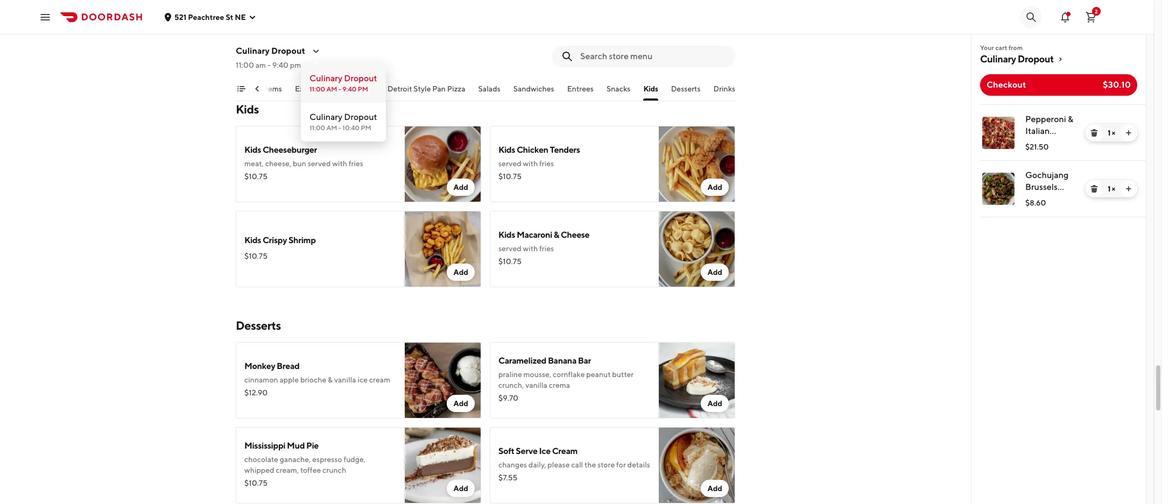 Task type: vqa. For each thing, say whether or not it's contained in the screenshot.
water
no



Task type: locate. For each thing, give the bounding box(es) containing it.
dropout up pm
[[271, 46, 305, 56]]

9:40
[[272, 61, 289, 69], [343, 85, 357, 93]]

11:00 for culinary dropout 11:00 am - 10:40 pm
[[310, 124, 325, 132]]

fries down macaroni
[[540, 244, 554, 253]]

sandwiches button
[[514, 83, 554, 101]]

served right 'bun'
[[308, 159, 331, 168]]

1 for pepperoni & italian sausage pizza
[[1108, 129, 1111, 137]]

1 vertical spatial pm
[[361, 124, 371, 132]]

culinary dropout up 11:00 am - 9:40 pm
[[236, 46, 305, 56]]

served down macaroni
[[499, 244, 522, 253]]

bun
[[293, 159, 306, 168]]

& right pepperoni
[[1068, 114, 1074, 124]]

2 remove item from cart image from the top
[[1090, 185, 1099, 193]]

served
[[308, 159, 331, 168], [499, 159, 522, 168], [499, 244, 522, 253]]

& inside kids macaroni & cheese served with fries $10.75
[[554, 230, 559, 240]]

$10.75 down whipped
[[244, 479, 268, 488]]

1 left add one to cart icon
[[1108, 185, 1111, 193]]

fries inside kids macaroni & cheese served with fries $10.75
[[540, 244, 554, 253]]

1 1 × from the top
[[1108, 129, 1116, 137]]

1 × from the top
[[1112, 129, 1116, 137]]

add for caramelized banana bar
[[708, 400, 723, 408]]

0 vertical spatial pm
[[358, 85, 368, 93]]

1 vertical spatial pizza
[[1026, 150, 1047, 160]]

1 vertical spatial remove item from cart image
[[1090, 185, 1099, 193]]

with inside kids cheeseburger meat, cheese, bun    served with fries $10.75
[[332, 159, 347, 168]]

& right soup
[[349, 85, 353, 93]]

None radio
[[301, 64, 386, 103], [301, 103, 386, 142], [301, 64, 386, 103], [301, 103, 386, 142]]

add for kids crispy shrimp
[[454, 268, 468, 277]]

pm for culinary dropout 11:00 am - 10:40 pm
[[361, 124, 371, 132]]

add for kids macaroni & cheese
[[708, 268, 723, 277]]

$10.75 down the meat,
[[244, 172, 268, 181]]

popular
[[235, 85, 262, 93]]

culinary inside "link"
[[981, 53, 1016, 65]]

1 × left add one to cart image
[[1108, 129, 1116, 137]]

1 remove item from cart image from the top
[[1090, 129, 1099, 137]]

soft serve ice cream image
[[659, 428, 736, 504]]

pepperoni & italian sausage pizza image
[[983, 117, 1015, 149]]

drinks
[[714, 85, 736, 93]]

cream
[[369, 376, 391, 384]]

pm right soup
[[358, 85, 368, 93]]

0 vertical spatial 11:00
[[236, 61, 254, 69]]

am left 10:40
[[327, 124, 337, 132]]

$10.75 down crispy
[[244, 252, 268, 261]]

desserts
[[671, 85, 701, 93], [236, 319, 281, 333]]

salads
[[478, 85, 501, 93]]

with down 10:40
[[332, 159, 347, 168]]

shrimp
[[289, 235, 316, 246]]

2 vertical spatial -
[[339, 124, 341, 132]]

list
[[972, 104, 1146, 218]]

remove item from cart image left add one to cart image
[[1090, 129, 1099, 137]]

your
[[981, 44, 994, 52]]

vanilla inside monkey bread cinnamon apple brioche & vanilla ice cream $12.90
[[334, 376, 356, 384]]

kids
[[644, 85, 658, 93], [236, 102, 259, 116], [244, 145, 261, 155], [499, 145, 515, 155], [499, 230, 515, 240], [244, 235, 261, 246]]

open menu image
[[39, 10, 52, 23]]

snacks button
[[607, 83, 631, 101]]

kids macaroni & cheese image
[[659, 211, 736, 288]]

st
[[226, 13, 233, 21]]

pizza inside pepperoni & italian sausage pizza
[[1026, 150, 1047, 160]]

soup
[[329, 85, 347, 93]]

vanilla left ice
[[334, 376, 356, 384]]

am inside culinary dropout 11:00 am - 10:40 pm
[[327, 124, 337, 132]]

1 horizontal spatial desserts
[[671, 85, 701, 93]]

× left add one to cart icon
[[1112, 185, 1116, 193]]

vanilla down mousse,
[[526, 381, 548, 390]]

$21.50
[[1026, 143, 1049, 151]]

desserts left drinks
[[671, 85, 701, 93]]

entrees
[[567, 85, 594, 93]]

pepperoni
[[1026, 114, 1067, 124]]

- left share
[[339, 85, 341, 93]]

cream
[[552, 446, 578, 457]]

1 horizontal spatial culinary dropout
[[981, 53, 1054, 65]]

& left cheese
[[554, 230, 559, 240]]

brussels
[[1026, 182, 1058, 192]]

1 for gochujang brussels sprouts
[[1108, 185, 1111, 193]]

fries down chicken
[[540, 159, 554, 168]]

served inside kids cheeseburger meat, cheese, bun    served with fries $10.75
[[308, 159, 331, 168]]

× left add one to cart image
[[1112, 129, 1116, 137]]

0 vertical spatial 9:40
[[272, 61, 289, 69]]

2 vertical spatial 11:00
[[310, 124, 325, 132]]

dropout up share
[[344, 73, 377, 83]]

am inside culinary dropout 11:00 am - 9:40 pm
[[327, 85, 337, 93]]

remove item from cart image
[[1090, 129, 1099, 137], [1090, 185, 1099, 193]]

$10.75 down chicken
[[499, 172, 522, 181]]

cart
[[996, 44, 1008, 52]]

served inside the kids chicken tenders served with fries $10.75
[[499, 159, 522, 168]]

fries inside kids cheeseburger meat, cheese, bun    served with fries $10.75
[[349, 159, 363, 168]]

popular items button
[[235, 83, 282, 101]]

11:00 left soup
[[310, 85, 325, 93]]

dropout down from
[[1018, 53, 1054, 65]]

am for culinary dropout 11:00 am - 9:40 pm
[[327, 85, 337, 93]]

add button for kids crispy shrimp
[[447, 264, 475, 281]]

soft
[[499, 446, 515, 457]]

add button for caramelized banana bar
[[701, 395, 729, 412]]

butter
[[612, 370, 634, 379]]

1 vertical spatial -
[[339, 85, 341, 93]]

fudge,
[[344, 456, 366, 464]]

1 horizontal spatial 9:40
[[343, 85, 357, 93]]

kids inside kids macaroni & cheese served with fries $10.75
[[499, 230, 515, 240]]

1 horizontal spatial pizza
[[1026, 150, 1047, 160]]

kids macaroni & cheese served with fries $10.75
[[499, 230, 590, 266]]

culinary down cart
[[981, 53, 1016, 65]]

pm inside culinary dropout 11:00 am - 10:40 pm
[[361, 124, 371, 132]]

11:00
[[236, 61, 254, 69], [310, 85, 325, 93], [310, 124, 325, 132]]

$10.75 inside kids cheeseburger meat, cheese, bun    served with fries $10.75
[[244, 172, 268, 181]]

$10.75 inside kids macaroni & cheese served with fries $10.75
[[499, 257, 522, 266]]

1 vertical spatial ×
[[1112, 185, 1116, 193]]

$10.75 down macaroni
[[499, 257, 522, 266]]

kids for crispy
[[244, 235, 261, 246]]

1
[[1108, 129, 1111, 137], [1108, 185, 1111, 193]]

kids inside the kids chicken tenders served with fries $10.75
[[499, 145, 515, 155]]

culinary dropout down from
[[981, 53, 1054, 65]]

snacks
[[607, 85, 631, 93]]

kids left crispy
[[244, 235, 261, 246]]

0 horizontal spatial culinary dropout
[[236, 46, 305, 56]]

with inside the kids chicken tenders served with fries $10.75
[[523, 159, 538, 168]]

fries
[[349, 159, 363, 168], [540, 159, 554, 168], [540, 244, 554, 253]]

with down macaroni
[[523, 244, 538, 253]]

mississippi
[[244, 441, 286, 451]]

add button for kids macaroni & cheese
[[701, 264, 729, 281]]

dropout up 10:40
[[344, 112, 377, 122]]

2 × from the top
[[1112, 185, 1116, 193]]

peanut
[[587, 370, 611, 379]]

monkey
[[244, 361, 275, 372]]

pm right 10:40
[[361, 124, 371, 132]]

1 × left add one to cart icon
[[1108, 185, 1116, 193]]

please
[[548, 461, 570, 470]]

pizza right the pan
[[447, 85, 466, 93]]

culinary dropout
[[236, 46, 305, 56], [981, 53, 1054, 65]]

0 vertical spatial 1
[[1108, 129, 1111, 137]]

fries down 10:40
[[349, 159, 363, 168]]

11:00 left 10:40
[[310, 124, 325, 132]]

0 vertical spatial am
[[327, 85, 337, 93]]

kids right "snacks"
[[644, 85, 658, 93]]

desserts up monkey
[[236, 319, 281, 333]]

2 items, open order cart image
[[1085, 10, 1098, 23]]

kids left macaroni
[[499, 230, 515, 240]]

culinary
[[236, 46, 270, 56], [981, 53, 1016, 65], [310, 73, 343, 83], [310, 112, 343, 122]]

am right the extras
[[327, 85, 337, 93]]

1 left add one to cart image
[[1108, 129, 1111, 137]]

2 1 from the top
[[1108, 185, 1111, 193]]

1 vertical spatial 9:40
[[343, 85, 357, 93]]

kids up the meat,
[[244, 145, 261, 155]]

$9.70
[[499, 394, 519, 403]]

0 vertical spatial pizza
[[447, 85, 466, 93]]

pizza down sausage
[[1026, 150, 1047, 160]]

1 vertical spatial am
[[327, 124, 337, 132]]

add for monkey bread
[[454, 400, 468, 408]]

caramelized banana bar image
[[659, 342, 736, 419]]

soup & share
[[329, 85, 375, 93]]

dropout
[[271, 46, 305, 56], [1018, 53, 1054, 65], [344, 73, 377, 83], [344, 112, 377, 122]]

521 peachtree st ne button
[[164, 13, 257, 21]]

1 am from the top
[[327, 85, 337, 93]]

- left 10:40
[[339, 124, 341, 132]]

-
[[268, 61, 271, 69], [339, 85, 341, 93], [339, 124, 341, 132]]

- inside culinary dropout 11:00 am - 10:40 pm
[[339, 124, 341, 132]]

macaroni
[[517, 230, 552, 240]]

crunch
[[323, 466, 346, 475]]

pm inside culinary dropout 11:00 am - 9:40 pm
[[358, 85, 368, 93]]

gochujang brussels sprouts image
[[983, 173, 1015, 205]]

caramelized banana bar praline mousse, cornflake peanut butter crunch, vanilla crema $9.70
[[499, 356, 634, 403]]

kids left chicken
[[499, 145, 515, 155]]

1 horizontal spatial vanilla
[[526, 381, 548, 390]]

1 vertical spatial 1
[[1108, 185, 1111, 193]]

1 1 from the top
[[1108, 129, 1111, 137]]

remove item from cart image left add one to cart icon
[[1090, 185, 1099, 193]]

banana
[[548, 356, 577, 366]]

kids chicken tenders image
[[659, 126, 736, 202]]

11:00 inside culinary dropout 11:00 am - 10:40 pm
[[310, 124, 325, 132]]

& inside monkey bread cinnamon apple brioche & vanilla ice cream $12.90
[[328, 376, 333, 384]]

2 1 × from the top
[[1108, 185, 1116, 193]]

option group
[[301, 64, 386, 142]]

tenders
[[550, 145, 580, 155]]

served inside kids macaroni & cheese served with fries $10.75
[[499, 244, 522, 253]]

& inside pepperoni & italian sausage pizza
[[1068, 114, 1074, 124]]

$7.55
[[499, 474, 518, 482]]

9:40 inside culinary dropout 11:00 am - 9:40 pm
[[343, 85, 357, 93]]

vanilla
[[334, 376, 356, 384], [526, 381, 548, 390]]

- right "am"
[[268, 61, 271, 69]]

1 vertical spatial desserts
[[236, 319, 281, 333]]

with down chicken
[[523, 159, 538, 168]]

add button for monkey bread
[[447, 395, 475, 412]]

detroit
[[388, 85, 412, 93]]

cheese,
[[265, 159, 291, 168]]

×
[[1112, 129, 1116, 137], [1112, 185, 1116, 193]]

culinary dropout inside "link"
[[981, 53, 1054, 65]]

kids for chicken
[[499, 145, 515, 155]]

culinary inside culinary dropout 11:00 am - 10:40 pm
[[310, 112, 343, 122]]

- inside culinary dropout 11:00 am - 9:40 pm
[[339, 85, 341, 93]]

& right brioche on the left of the page
[[328, 376, 333, 384]]

items
[[263, 85, 282, 93]]

checkout
[[987, 80, 1027, 90]]

list containing pepperoni & italian sausage pizza
[[972, 104, 1146, 218]]

kids down popular items button
[[236, 102, 259, 116]]

pm for culinary dropout 11:00 am - 9:40 pm
[[358, 85, 368, 93]]

brioche
[[300, 376, 326, 384]]

kids inside kids cheeseburger meat, cheese, bun    served with fries $10.75
[[244, 145, 261, 155]]

1 vertical spatial 11:00
[[310, 85, 325, 93]]

0 vertical spatial remove item from cart image
[[1090, 129, 1099, 137]]

culinary up soup
[[310, 73, 343, 83]]

add for kids cheeseburger
[[454, 183, 468, 192]]

bresaola image
[[405, 0, 481, 71]]

kids crispy shrimp image
[[405, 211, 481, 288]]

1 vertical spatial 1 ×
[[1108, 185, 1116, 193]]

culinary down soup
[[310, 112, 343, 122]]

× for pepperoni & italian sausage pizza
[[1112, 129, 1116, 137]]

11:00 inside culinary dropout 11:00 am - 9:40 pm
[[310, 85, 325, 93]]

add button for kids cheeseburger
[[447, 179, 475, 196]]

for
[[617, 461, 626, 470]]

2 am from the top
[[327, 124, 337, 132]]

add button
[[447, 179, 475, 196], [701, 179, 729, 196], [447, 264, 475, 281], [701, 264, 729, 281], [447, 395, 475, 412], [701, 395, 729, 412], [447, 480, 475, 498], [701, 480, 729, 498]]

0 vertical spatial ×
[[1112, 129, 1116, 137]]

11:00 left "am"
[[236, 61, 254, 69]]

0 horizontal spatial vanilla
[[334, 376, 356, 384]]

add for mississippi mud pie
[[454, 485, 468, 493]]

0 horizontal spatial pizza
[[447, 85, 466, 93]]

call
[[571, 461, 583, 470]]

dropout inside culinary dropout 11:00 am - 10:40 pm
[[344, 112, 377, 122]]

0 horizontal spatial desserts
[[236, 319, 281, 333]]

cinnamon
[[244, 376, 278, 384]]

served down chicken
[[499, 159, 522, 168]]

$30.10
[[1103, 80, 1131, 90]]

culinary dropout 11:00 am - 9:40 pm
[[310, 73, 377, 93]]

vanilla inside caramelized banana bar praline mousse, cornflake peanut butter crunch, vanilla crema $9.70
[[526, 381, 548, 390]]

kids cheeseburger image
[[405, 126, 481, 202]]

0 vertical spatial 1 ×
[[1108, 129, 1116, 137]]

monkey bread cinnamon apple brioche & vanilla ice cream $12.90
[[244, 361, 391, 397]]

cheese
[[561, 230, 590, 240]]



Task type: describe. For each thing, give the bounding box(es) containing it.
cream,
[[276, 466, 299, 475]]

$12.90
[[244, 389, 268, 397]]

dropout inside culinary dropout 11:00 am - 9:40 pm
[[344, 73, 377, 83]]

bresaola
[[244, 19, 277, 29]]

pan
[[433, 85, 446, 93]]

your cart from
[[981, 44, 1023, 52]]

mousse,
[[524, 370, 552, 379]]

changes
[[499, 461, 527, 470]]

ne
[[235, 13, 246, 21]]

crema
[[549, 381, 570, 390]]

detroit style pan pizza button
[[388, 83, 466, 101]]

11:00 for culinary dropout 11:00 am - 9:40 pm
[[310, 85, 325, 93]]

10:40
[[343, 124, 360, 132]]

caramelized
[[499, 356, 547, 366]]

1 × for pepperoni & italian sausage pizza
[[1108, 129, 1116, 137]]

from
[[1009, 44, 1023, 52]]

crunch,
[[499, 381, 524, 390]]

am
[[256, 61, 266, 69]]

style
[[414, 85, 431, 93]]

extras
[[295, 85, 316, 93]]

remove item from cart image for gochujang brussels sprouts
[[1090, 185, 1099, 193]]

popular items
[[235, 85, 282, 93]]

crispy
[[263, 235, 287, 246]]

chocolate
[[244, 456, 278, 464]]

mississippi mud pie image
[[405, 428, 481, 504]]

praline
[[499, 370, 522, 379]]

11:00 am - 9:40 pm
[[236, 61, 301, 69]]

0 vertical spatial -
[[268, 61, 271, 69]]

add for soft serve ice cream
[[708, 485, 723, 493]]

culinary up "am"
[[236, 46, 270, 56]]

kids chicken tenders served with fries $10.75
[[499, 145, 580, 181]]

ganache,
[[280, 456, 311, 464]]

entrees button
[[567, 83, 594, 101]]

0 horizontal spatial 9:40
[[272, 61, 289, 69]]

salads button
[[478, 83, 501, 101]]

add one to cart image
[[1125, 185, 1133, 193]]

desserts button
[[671, 83, 701, 101]]

- for culinary dropout 11:00 am - 9:40 pm
[[339, 85, 341, 93]]

share
[[355, 85, 375, 93]]

soup & share button
[[329, 83, 375, 101]]

kids for macaroni
[[499, 230, 515, 240]]

gochujang brussels sprouts $8.60
[[1026, 170, 1069, 207]]

& inside 'soup & share' button
[[349, 85, 353, 93]]

ice
[[539, 446, 551, 457]]

bar
[[578, 356, 591, 366]]

bread
[[277, 361, 300, 372]]

× for gochujang brussels sprouts
[[1112, 185, 1116, 193]]

notification bell image
[[1059, 10, 1072, 23]]

meat,
[[244, 159, 264, 168]]

2
[[1095, 8, 1098, 14]]

remove item from cart image for pepperoni & italian sausage pizza
[[1090, 129, 1099, 137]]

culinary dropout 11:00 am - 10:40 pm
[[310, 112, 377, 132]]

mud
[[287, 441, 305, 451]]

drinks button
[[714, 83, 736, 101]]

detroit style pan pizza
[[388, 85, 466, 93]]

show menu categories image
[[237, 85, 246, 93]]

toffee
[[300, 466, 321, 475]]

$10.75 inside 'mississippi mud pie chocolate ganache, espresso fudge, whipped cream, toffee crunch $10.75'
[[244, 479, 268, 488]]

521
[[174, 13, 187, 21]]

culinary dropout link
[[981, 53, 1138, 66]]

serve
[[516, 446, 538, 457]]

add button for kids chicken tenders
[[701, 179, 729, 196]]

with inside kids macaroni & cheese served with fries $10.75
[[523, 244, 538, 253]]

daily,
[[529, 461, 546, 470]]

ice
[[358, 376, 368, 384]]

details
[[628, 461, 650, 470]]

dropout inside "link"
[[1018, 53, 1054, 65]]

Item Search search field
[[580, 51, 727, 62]]

cornflake
[[553, 370, 585, 379]]

soft serve ice cream changes daily, please call the store for details $7.55
[[499, 446, 650, 482]]

pm
[[290, 61, 301, 69]]

0 vertical spatial desserts
[[671, 85, 701, 93]]

$10.75 inside the kids chicken tenders served with fries $10.75
[[499, 172, 522, 181]]

521 peachtree st ne
[[174, 13, 246, 21]]

kids for cheeseburger
[[244, 145, 261, 155]]

sandwiches
[[514, 85, 554, 93]]

option group containing culinary dropout
[[301, 64, 386, 142]]

pizza inside detroit style pan pizza button
[[447, 85, 466, 93]]

menus image
[[312, 47, 320, 55]]

add button for mississippi mud pie
[[447, 480, 475, 498]]

kids crispy shrimp
[[244, 235, 316, 246]]

fries inside the kids chicken tenders served with fries $10.75
[[540, 159, 554, 168]]

monkey bread image
[[405, 342, 481, 419]]

mississippi mud pie chocolate ganache, espresso fudge, whipped cream, toffee crunch $10.75
[[244, 441, 366, 488]]

add one to cart image
[[1125, 129, 1133, 137]]

the
[[585, 461, 596, 470]]

culinary inside culinary dropout 11:00 am - 9:40 pm
[[310, 73, 343, 83]]

extras button
[[295, 83, 316, 101]]

2 button
[[1081, 6, 1102, 28]]

espresso
[[312, 456, 342, 464]]

italian
[[1026, 126, 1050, 136]]

am for culinary dropout 11:00 am - 10:40 pm
[[327, 124, 337, 132]]

peachtree
[[188, 13, 224, 21]]

whipped
[[244, 466, 274, 475]]

1 × for gochujang brussels sprouts
[[1108, 185, 1116, 193]]

cheeseburger
[[263, 145, 317, 155]]

scroll menu navigation left image
[[253, 85, 262, 93]]

- for culinary dropout 11:00 am - 10:40 pm
[[339, 124, 341, 132]]

chicken
[[517, 145, 548, 155]]

sausage
[[1026, 138, 1058, 148]]

pepperoni & italian sausage pizza
[[1026, 114, 1074, 160]]

kids cheeseburger meat, cheese, bun    served with fries $10.75
[[244, 145, 363, 181]]

apple
[[280, 376, 299, 384]]

$8.60
[[1026, 199, 1046, 207]]

add button for soft serve ice cream
[[701, 480, 729, 498]]

pie
[[306, 441, 319, 451]]

add for kids chicken tenders
[[708, 183, 723, 192]]



